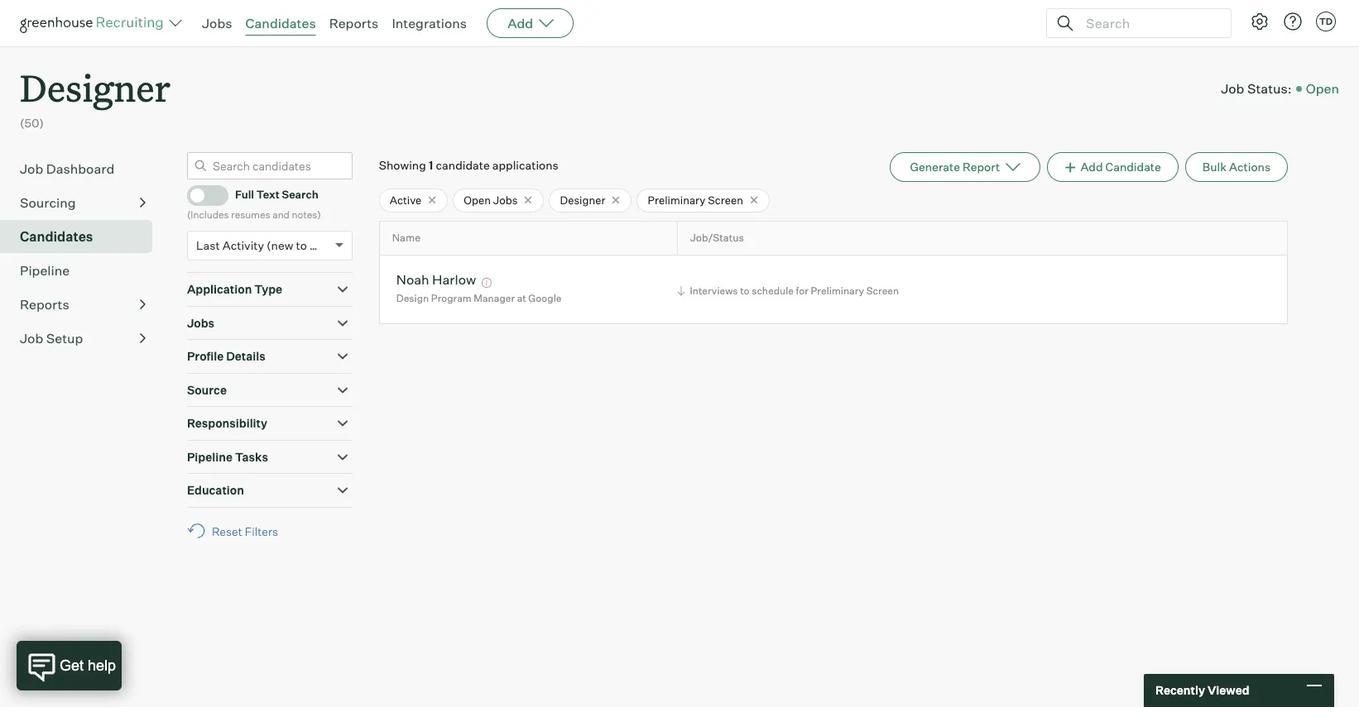 Task type: describe. For each thing, give the bounding box(es) containing it.
0 vertical spatial reports link
[[329, 15, 379, 31]]

bulk actions link
[[1185, 152, 1288, 182]]

configure image
[[1250, 12, 1270, 31]]

education
[[187, 484, 244, 498]]

showing 1 candidate applications
[[379, 158, 559, 172]]

1 horizontal spatial reports
[[329, 15, 379, 31]]

dashboard
[[46, 160, 114, 177]]

showing
[[379, 158, 426, 172]]

search
[[282, 188, 319, 201]]

google
[[528, 293, 562, 305]]

resumes
[[231, 208, 270, 221]]

greenhouse recruiting image
[[20, 13, 169, 33]]

bulk
[[1203, 159, 1227, 174]]

(new
[[267, 239, 293, 253]]

add candidate
[[1080, 159, 1161, 174]]

generate report button
[[889, 152, 1040, 182]]

last activity (new to old) option
[[196, 239, 331, 253]]

recently viewed
[[1155, 684, 1249, 698]]

candidate
[[436, 158, 490, 172]]

old)
[[309, 239, 331, 253]]

job/status
[[690, 232, 744, 245]]

job setup
[[20, 330, 83, 347]]

candidate
[[1105, 159, 1161, 174]]

td
[[1319, 16, 1333, 27]]

viewed
[[1208, 684, 1249, 698]]

(50)
[[20, 116, 44, 130]]

jobs link
[[202, 15, 232, 31]]

designer (50)
[[20, 63, 171, 130]]

add for add candidate
[[1080, 159, 1103, 174]]

0 vertical spatial candidates
[[245, 15, 316, 31]]

last
[[196, 239, 220, 253]]

reset filters button
[[187, 516, 286, 547]]

0 horizontal spatial preliminary
[[648, 193, 706, 207]]

pipeline for pipeline tasks
[[187, 450, 233, 464]]

0 vertical spatial to
[[296, 239, 307, 253]]

interviews
[[690, 284, 738, 297]]

designer for designer (50)
[[20, 63, 171, 112]]

actions
[[1229, 159, 1271, 174]]

status:
[[1247, 80, 1292, 97]]

add candidate link
[[1047, 152, 1179, 182]]

pipeline for pipeline
[[20, 262, 70, 279]]

filters
[[245, 524, 278, 539]]

responsibility
[[187, 416, 267, 431]]

generate report
[[910, 159, 1000, 174]]

(includes
[[187, 208, 229, 221]]

job for job setup
[[20, 330, 43, 347]]

preliminary screen
[[648, 193, 743, 207]]

noah harlow link
[[396, 271, 476, 290]]

type
[[254, 282, 282, 296]]

1 horizontal spatial candidates link
[[245, 15, 316, 31]]

manager
[[474, 293, 515, 305]]

active
[[390, 193, 421, 207]]

sourcing
[[20, 194, 76, 211]]



Task type: vqa. For each thing, say whether or not it's contained in the screenshot.
Noah Harlow LINK
yes



Task type: locate. For each thing, give the bounding box(es) containing it.
activity
[[222, 239, 264, 253]]

job dashboard
[[20, 160, 114, 177]]

report
[[963, 159, 1000, 174]]

1 horizontal spatial pipeline
[[187, 450, 233, 464]]

1 horizontal spatial preliminary
[[811, 284, 864, 297]]

and
[[272, 208, 290, 221]]

Search text field
[[1082, 11, 1216, 35]]

program
[[431, 293, 472, 305]]

pipeline tasks
[[187, 450, 268, 464]]

add button
[[487, 8, 574, 38]]

designer link
[[20, 46, 171, 115]]

integrations link
[[392, 15, 467, 31]]

add inside add popup button
[[507, 15, 533, 31]]

0 vertical spatial reports
[[329, 15, 379, 31]]

details
[[226, 349, 266, 364]]

open jobs
[[464, 193, 518, 207]]

a follow-up was set for sep 22, 2023 for noah harlow image
[[479, 278, 494, 288]]

preliminary inside interviews to schedule for preliminary screen link
[[811, 284, 864, 297]]

generate
[[910, 159, 960, 174]]

0 vertical spatial candidates link
[[245, 15, 316, 31]]

0 vertical spatial jobs
[[202, 15, 232, 31]]

open for open
[[1306, 80, 1339, 97]]

to
[[296, 239, 307, 253], [740, 284, 750, 297]]

designer
[[20, 63, 171, 112], [560, 193, 605, 207]]

profile details
[[187, 349, 266, 364]]

reset
[[212, 524, 242, 539]]

text
[[256, 188, 280, 201]]

pipeline
[[20, 262, 70, 279], [187, 450, 233, 464]]

0 horizontal spatial add
[[507, 15, 533, 31]]

1 horizontal spatial reports link
[[329, 15, 379, 31]]

job left status:
[[1221, 80, 1244, 97]]

open down showing 1 candidate applications
[[464, 193, 491, 207]]

candidates link up pipeline link
[[20, 227, 146, 246]]

pipeline up education
[[187, 450, 233, 464]]

1 vertical spatial open
[[464, 193, 491, 207]]

job up sourcing
[[20, 160, 43, 177]]

profile
[[187, 349, 224, 364]]

0 horizontal spatial candidates link
[[20, 227, 146, 246]]

job
[[1221, 80, 1244, 97], [20, 160, 43, 177], [20, 330, 43, 347]]

Search candidates field
[[187, 152, 352, 179]]

1 horizontal spatial add
[[1080, 159, 1103, 174]]

0 horizontal spatial pipeline
[[20, 262, 70, 279]]

0 horizontal spatial candidates
[[20, 228, 93, 245]]

reports up job setup
[[20, 296, 69, 313]]

job for job dashboard
[[20, 160, 43, 177]]

preliminary
[[648, 193, 706, 207], [811, 284, 864, 297]]

candidates down sourcing
[[20, 228, 93, 245]]

1 vertical spatial to
[[740, 284, 750, 297]]

1 vertical spatial reports
[[20, 296, 69, 313]]

1 horizontal spatial candidates
[[245, 15, 316, 31]]

job left setup
[[20, 330, 43, 347]]

application type
[[187, 282, 282, 296]]

to left old)
[[296, 239, 307, 253]]

job setup link
[[20, 328, 146, 348]]

last activity (new to old)
[[196, 239, 331, 253]]

designer for designer
[[560, 193, 605, 207]]

1 horizontal spatial screen
[[866, 284, 899, 297]]

screen up job/status
[[708, 193, 743, 207]]

1 vertical spatial reports link
[[20, 294, 146, 314]]

1 horizontal spatial to
[[740, 284, 750, 297]]

td button
[[1316, 12, 1336, 31]]

screen
[[708, 193, 743, 207], [866, 284, 899, 297]]

design
[[396, 293, 429, 305]]

0 vertical spatial designer
[[20, 63, 171, 112]]

0 horizontal spatial reports
[[20, 296, 69, 313]]

reports link down pipeline link
[[20, 294, 146, 314]]

2 vertical spatial job
[[20, 330, 43, 347]]

sourcing link
[[20, 193, 146, 212]]

design program manager at google
[[396, 293, 562, 305]]

noah
[[396, 271, 429, 288]]

0 vertical spatial open
[[1306, 80, 1339, 97]]

preliminary right for
[[811, 284, 864, 297]]

1 horizontal spatial designer
[[560, 193, 605, 207]]

notes)
[[292, 208, 321, 221]]

candidates
[[245, 15, 316, 31], [20, 228, 93, 245]]

harlow
[[432, 271, 476, 288]]

0 vertical spatial pipeline
[[20, 262, 70, 279]]

1 vertical spatial add
[[1080, 159, 1103, 174]]

0 vertical spatial job
[[1221, 80, 1244, 97]]

bulk actions
[[1203, 159, 1271, 174]]

jobs
[[202, 15, 232, 31], [493, 193, 518, 207], [187, 316, 214, 330]]

setup
[[46, 330, 83, 347]]

2 vertical spatial jobs
[[187, 316, 214, 330]]

reports left integrations
[[329, 15, 379, 31]]

interviews to schedule for preliminary screen link
[[675, 283, 903, 299]]

schedule
[[752, 284, 794, 297]]

reports link left integrations
[[329, 15, 379, 31]]

add for add
[[507, 15, 533, 31]]

open for open jobs
[[464, 193, 491, 207]]

0 horizontal spatial to
[[296, 239, 307, 253]]

job status:
[[1221, 80, 1292, 97]]

0 horizontal spatial open
[[464, 193, 491, 207]]

candidates link right the jobs link at the top
[[245, 15, 316, 31]]

pipeline down sourcing
[[20, 262, 70, 279]]

open
[[1306, 80, 1339, 97], [464, 193, 491, 207]]

checkmark image
[[194, 188, 207, 200]]

application
[[187, 282, 252, 296]]

full
[[235, 188, 254, 201]]

0 horizontal spatial designer
[[20, 63, 171, 112]]

1 vertical spatial screen
[[866, 284, 899, 297]]

applications
[[492, 158, 559, 172]]

at
[[517, 293, 526, 305]]

0 horizontal spatial reports link
[[20, 294, 146, 314]]

candidate reports are now available! apply filters and select "view in app" element
[[889, 152, 1040, 182]]

interviews to schedule for preliminary screen
[[690, 284, 899, 297]]

pipeline link
[[20, 260, 146, 280]]

0 vertical spatial preliminary
[[648, 193, 706, 207]]

job dashboard link
[[20, 159, 146, 179]]

1
[[429, 158, 433, 172]]

to left the 'schedule'
[[740, 284, 750, 297]]

1 vertical spatial designer
[[560, 193, 605, 207]]

1 vertical spatial candidates
[[20, 228, 93, 245]]

1 vertical spatial candidates link
[[20, 227, 146, 246]]

1 vertical spatial job
[[20, 160, 43, 177]]

candidates right the jobs link at the top
[[245, 15, 316, 31]]

reports
[[329, 15, 379, 31], [20, 296, 69, 313]]

1 vertical spatial pipeline
[[187, 450, 233, 464]]

add
[[507, 15, 533, 31], [1080, 159, 1103, 174]]

noah harlow
[[396, 271, 476, 288]]

0 vertical spatial screen
[[708, 193, 743, 207]]

add inside add candidate link
[[1080, 159, 1103, 174]]

screen inside interviews to schedule for preliminary screen link
[[866, 284, 899, 297]]

0 vertical spatial add
[[507, 15, 533, 31]]

1 horizontal spatial open
[[1306, 80, 1339, 97]]

integrations
[[392, 15, 467, 31]]

screen right for
[[866, 284, 899, 297]]

tasks
[[235, 450, 268, 464]]

job for job status:
[[1221, 80, 1244, 97]]

candidates link
[[245, 15, 316, 31], [20, 227, 146, 246]]

open right status:
[[1306, 80, 1339, 97]]

td button
[[1313, 8, 1339, 35]]

1 vertical spatial jobs
[[493, 193, 518, 207]]

0 horizontal spatial screen
[[708, 193, 743, 207]]

full text search (includes resumes and notes)
[[187, 188, 321, 221]]

1 vertical spatial preliminary
[[811, 284, 864, 297]]

for
[[796, 284, 809, 297]]

name
[[392, 232, 420, 245]]

source
[[187, 383, 227, 397]]

reset filters
[[212, 524, 278, 539]]

preliminary up job/status
[[648, 193, 706, 207]]

recently
[[1155, 684, 1205, 698]]



